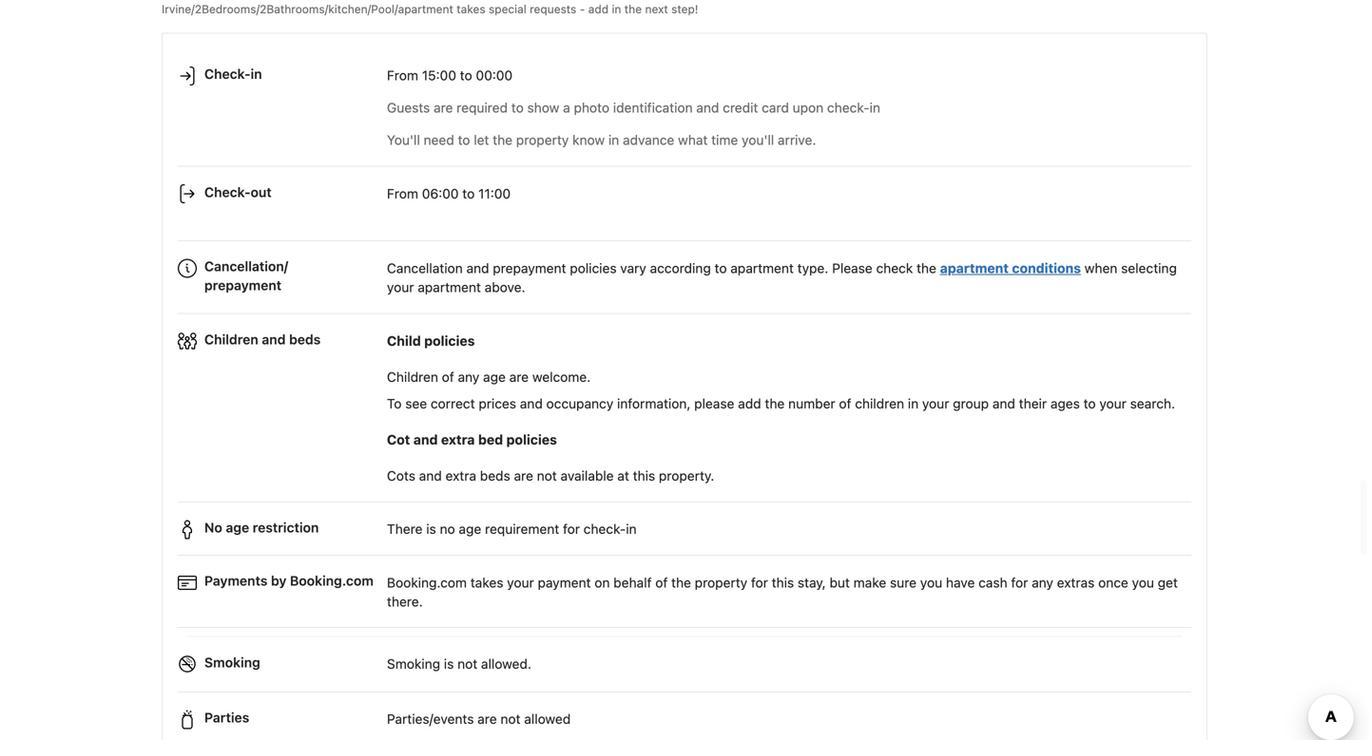 Task type: locate. For each thing, give the bounding box(es) containing it.
0 horizontal spatial smoking
[[204, 655, 260, 671]]

1 horizontal spatial policies
[[507, 432, 557, 448]]

is left no
[[426, 522, 436, 537]]

is left allowed.
[[444, 656, 454, 672]]

2 vertical spatial policies
[[507, 432, 557, 448]]

age right no at the bottom left of page
[[226, 520, 249, 536]]

from
[[387, 68, 418, 83], [387, 186, 418, 201]]

from up guests
[[387, 68, 418, 83]]

are right parties/events
[[478, 712, 497, 728]]

children up "see"
[[387, 369, 438, 385]]

of right 'behalf'
[[656, 575, 668, 591]]

takes
[[457, 2, 486, 16], [471, 575, 504, 591]]

are up requirement
[[514, 468, 533, 484]]

property.
[[659, 468, 715, 484]]

0 horizontal spatial add
[[588, 2, 609, 16]]

2 horizontal spatial policies
[[570, 260, 617, 276]]

children
[[204, 332, 258, 348], [387, 369, 438, 385]]

0 vertical spatial takes
[[457, 2, 486, 16]]

0 vertical spatial not
[[537, 468, 557, 484]]

extra left bed
[[441, 432, 475, 448]]

this
[[633, 468, 655, 484], [772, 575, 794, 591]]

takes for irvine/2bedrooms/2bathrooms/kitchen/pool/apartment
[[457, 2, 486, 16]]

0 vertical spatial policies
[[570, 260, 617, 276]]

extra down cot and extra bed policies
[[446, 468, 477, 484]]

1 horizontal spatial of
[[656, 575, 668, 591]]

0 vertical spatial add
[[588, 2, 609, 16]]

property right 'behalf'
[[695, 575, 748, 591]]

for right requirement
[[563, 522, 580, 537]]

no age restriction
[[204, 520, 319, 536]]

1 horizontal spatial check-
[[827, 100, 870, 116]]

for right 'cash'
[[1011, 575, 1028, 591]]

from left the 06:00 on the top of the page
[[387, 186, 418, 201]]

are up prices
[[509, 369, 529, 385]]

1 horizontal spatial booking.com
[[387, 575, 467, 591]]

add
[[588, 2, 609, 16], [738, 396, 761, 412]]

apartment left conditions
[[940, 260, 1009, 276]]

1 vertical spatial not
[[458, 656, 478, 672]]

2 vertical spatial of
[[656, 575, 668, 591]]

1 vertical spatial is
[[444, 656, 454, 672]]

is
[[426, 522, 436, 537], [444, 656, 454, 672]]

check-in
[[204, 66, 262, 82]]

this left the stay, at bottom
[[772, 575, 794, 591]]

extra
[[441, 432, 475, 448], [446, 468, 477, 484]]

takes down there is no age requirement for check-in
[[471, 575, 504, 591]]

to
[[460, 68, 472, 83], [511, 100, 524, 116], [458, 132, 470, 148], [463, 186, 475, 201], [715, 260, 727, 276], [1084, 396, 1096, 412]]

from 06:00 to 11:00
[[387, 186, 511, 201]]

by
[[271, 574, 287, 589]]

identification
[[613, 100, 693, 116]]

1 from from the top
[[387, 68, 418, 83]]

1 horizontal spatial any
[[1032, 575, 1054, 591]]

1 vertical spatial add
[[738, 396, 761, 412]]

is for smoking
[[444, 656, 454, 672]]

age right no
[[459, 522, 481, 537]]

1 vertical spatial extra
[[446, 468, 477, 484]]

smoking
[[204, 655, 260, 671], [387, 656, 440, 672]]

your
[[387, 279, 414, 295], [922, 396, 950, 412], [1100, 396, 1127, 412], [507, 575, 534, 591]]

1 horizontal spatial children
[[387, 369, 438, 385]]

in right know
[[609, 132, 619, 148]]

booking.com up there.
[[387, 575, 467, 591]]

required
[[457, 100, 508, 116]]

step!
[[672, 2, 699, 16]]

and left credit
[[697, 100, 719, 116]]

next
[[645, 2, 668, 16]]

in
[[612, 2, 621, 16], [251, 66, 262, 82], [870, 100, 881, 116], [609, 132, 619, 148], [908, 396, 919, 412], [626, 522, 637, 537]]

11:00
[[478, 186, 511, 201]]

policies up cots and extra beds are not available at this property.
[[507, 432, 557, 448]]

not left allowed
[[501, 712, 521, 728]]

2 horizontal spatial not
[[537, 468, 557, 484]]

any left extras
[[1032, 575, 1054, 591]]

check- right upon
[[827, 100, 870, 116]]

and
[[697, 100, 719, 116], [466, 260, 489, 276], [262, 332, 286, 348], [520, 396, 543, 412], [993, 396, 1016, 412], [414, 432, 438, 448], [419, 468, 442, 484]]

a
[[563, 100, 570, 116]]

15:00
[[422, 68, 456, 83]]

the right the let
[[493, 132, 513, 148]]

apartment down cancellation
[[418, 279, 481, 295]]

let
[[474, 132, 489, 148]]

1 vertical spatial policies
[[424, 333, 475, 349]]

1 vertical spatial check-
[[204, 184, 251, 200]]

takes left special
[[457, 2, 486, 16]]

0 vertical spatial this
[[633, 468, 655, 484]]

payment
[[538, 575, 591, 591]]

2 horizontal spatial of
[[839, 396, 852, 412]]

1 vertical spatial property
[[695, 575, 748, 591]]

smoking up parties/events
[[387, 656, 440, 672]]

not
[[537, 468, 557, 484], [458, 656, 478, 672], [501, 712, 521, 728]]

are down 15:00
[[434, 100, 453, 116]]

when selecting your apartment above.
[[387, 260, 1177, 295]]

vary
[[620, 260, 647, 276]]

bed
[[478, 432, 503, 448]]

1 vertical spatial prepayment
[[204, 278, 282, 294]]

0 vertical spatial of
[[442, 369, 454, 385]]

arrive.
[[778, 132, 816, 148]]

any inside the booking.com takes your payment on behalf of the property for this stay, but make sure you have cash for any extras once you get there.
[[1032, 575, 1054, 591]]

1 horizontal spatial not
[[501, 712, 521, 728]]

1 you from the left
[[920, 575, 943, 591]]

your left group
[[922, 396, 950, 412]]

0 vertical spatial children
[[204, 332, 258, 348]]

correct
[[431, 396, 475, 412]]

from for from 06:00 to 11:00
[[387, 186, 418, 201]]

according
[[650, 260, 711, 276]]

of up correct
[[442, 369, 454, 385]]

for left the stay, at bottom
[[751, 575, 768, 591]]

0 vertical spatial is
[[426, 522, 436, 537]]

you left the get
[[1132, 575, 1154, 591]]

irvine/2bedrooms/2bathrooms/kitchen/pool/apartment takes special requests - add in the next step!
[[162, 2, 699, 16]]

1 vertical spatial of
[[839, 396, 852, 412]]

check-
[[827, 100, 870, 116], [584, 522, 626, 537]]

the right 'behalf'
[[672, 575, 691, 591]]

0 horizontal spatial children
[[204, 332, 258, 348]]

prepayment down cancellation/
[[204, 278, 282, 294]]

check- up on
[[584, 522, 626, 537]]

property down show
[[516, 132, 569, 148]]

0 vertical spatial check-
[[827, 100, 870, 116]]

children
[[855, 396, 904, 412]]

in right upon
[[870, 100, 881, 116]]

0 horizontal spatial prepayment
[[204, 278, 282, 294]]

conditions
[[1012, 260, 1081, 276]]

prepayment up the 'above.'
[[493, 260, 566, 276]]

2 from from the top
[[387, 186, 418, 201]]

1 vertical spatial takes
[[471, 575, 504, 591]]

1 vertical spatial from
[[387, 186, 418, 201]]

see
[[405, 396, 427, 412]]

1 horizontal spatial property
[[695, 575, 748, 591]]

2 check- from the top
[[204, 184, 251, 200]]

for
[[563, 522, 580, 537], [751, 575, 768, 591], [1011, 575, 1028, 591]]

children for children of any age are welcome.
[[387, 369, 438, 385]]

children of any age are welcome.
[[387, 369, 591, 385]]

add right please
[[738, 396, 761, 412]]

in down irvine/2bedrooms/2bathrooms/kitchen/pool/apartment on the left top of page
[[251, 66, 262, 82]]

1 vertical spatial children
[[387, 369, 438, 385]]

above.
[[485, 279, 526, 295]]

the
[[625, 2, 642, 16], [493, 132, 513, 148], [917, 260, 937, 276], [765, 396, 785, 412], [672, 575, 691, 591]]

1 vertical spatial this
[[772, 575, 794, 591]]

1 horizontal spatial smoking
[[387, 656, 440, 672]]

not left available at the bottom left of the page
[[537, 468, 557, 484]]

2 horizontal spatial age
[[483, 369, 506, 385]]

payments
[[204, 574, 268, 589]]

in right children
[[908, 396, 919, 412]]

this right at
[[633, 468, 655, 484]]

the left next
[[625, 2, 642, 16]]

0 horizontal spatial property
[[516, 132, 569, 148]]

group
[[953, 396, 989, 412]]

child policies
[[387, 333, 475, 349]]

1 vertical spatial beds
[[480, 468, 510, 484]]

0 horizontal spatial you
[[920, 575, 943, 591]]

no
[[440, 522, 455, 537]]

1 horizontal spatial is
[[444, 656, 454, 672]]

age up prices
[[483, 369, 506, 385]]

cancellation and prepayment policies vary according to apartment type. please check the apartment conditions
[[387, 260, 1081, 276]]

prepayment
[[493, 260, 566, 276], [204, 278, 282, 294]]

0 horizontal spatial of
[[442, 369, 454, 385]]

you right sure
[[920, 575, 943, 591]]

your left 'payment' in the bottom of the page
[[507, 575, 534, 591]]

property inside the booking.com takes your payment on behalf of the property for this stay, but make sure you have cash for any extras once you get there.
[[695, 575, 748, 591]]

not for allowed
[[501, 712, 521, 728]]

1 horizontal spatial age
[[459, 522, 481, 537]]

apartment
[[731, 260, 794, 276], [940, 260, 1009, 276], [418, 279, 481, 295]]

2 horizontal spatial for
[[1011, 575, 1028, 591]]

0 vertical spatial check-
[[204, 66, 251, 82]]

this inside the booking.com takes your payment on behalf of the property for this stay, but make sure you have cash for any extras once you get there.
[[772, 575, 794, 591]]

0 vertical spatial property
[[516, 132, 569, 148]]

0 horizontal spatial is
[[426, 522, 436, 537]]

get
[[1158, 575, 1178, 591]]

1 horizontal spatial add
[[738, 396, 761, 412]]

0 vertical spatial from
[[387, 68, 418, 83]]

your down cancellation
[[387, 279, 414, 295]]

add right -
[[588, 2, 609, 16]]

information,
[[617, 396, 691, 412]]

0 vertical spatial extra
[[441, 432, 475, 448]]

1 horizontal spatial prepayment
[[493, 260, 566, 276]]

1 check- from the top
[[204, 66, 251, 82]]

1 horizontal spatial you
[[1132, 575, 1154, 591]]

0 horizontal spatial policies
[[424, 333, 475, 349]]

policies left vary
[[570, 260, 617, 276]]

booking.com takes your payment on behalf of the property for this stay, but make sure you have cash for any extras once you get there.
[[387, 575, 1178, 610]]

takes inside the booking.com takes your payment on behalf of the property for this stay, but make sure you have cash for any extras once you get there.
[[471, 575, 504, 591]]

from for from 15:00 to 00:00
[[387, 68, 418, 83]]

of right number
[[839, 396, 852, 412]]

1 horizontal spatial this
[[772, 575, 794, 591]]

0 vertical spatial beds
[[289, 332, 321, 348]]

not for allowed.
[[458, 656, 478, 672]]

booking.com right "by"
[[290, 574, 374, 589]]

behalf
[[614, 575, 652, 591]]

not left allowed.
[[458, 656, 478, 672]]

2 vertical spatial not
[[501, 712, 521, 728]]

upon
[[793, 100, 824, 116]]

are
[[434, 100, 453, 116], [509, 369, 529, 385], [514, 468, 533, 484], [478, 712, 497, 728]]

to right 15:00
[[460, 68, 472, 83]]

0 horizontal spatial this
[[633, 468, 655, 484]]

0 horizontal spatial apartment
[[418, 279, 481, 295]]

any
[[458, 369, 480, 385], [1032, 575, 1054, 591]]

parties/events are not allowed
[[387, 712, 571, 728]]

smoking up parties
[[204, 655, 260, 671]]

know
[[573, 132, 605, 148]]

0 horizontal spatial any
[[458, 369, 480, 385]]

1 vertical spatial any
[[1032, 575, 1054, 591]]

extra for beds
[[446, 468, 477, 484]]

restriction
[[253, 520, 319, 536]]

but
[[830, 575, 850, 591]]

0 horizontal spatial not
[[458, 656, 478, 672]]

policies right child
[[424, 333, 475, 349]]

children down cancellation/ prepayment
[[204, 332, 258, 348]]

children and beds
[[204, 332, 321, 348]]

0 horizontal spatial booking.com
[[290, 574, 374, 589]]

in right -
[[612, 2, 621, 16]]

any up correct
[[458, 369, 480, 385]]

1 vertical spatial check-
[[584, 522, 626, 537]]

apartment left type.
[[731, 260, 794, 276]]



Task type: describe. For each thing, give the bounding box(es) containing it.
to left 11:00 at the left
[[463, 186, 475, 201]]

prepayment inside cancellation/ prepayment
[[204, 278, 282, 294]]

there
[[387, 522, 423, 537]]

is for there
[[426, 522, 436, 537]]

allowed.
[[481, 656, 532, 672]]

cancellation/ prepayment
[[204, 259, 288, 294]]

check- for out
[[204, 184, 251, 200]]

ages
[[1051, 396, 1080, 412]]

their
[[1019, 396, 1047, 412]]

of inside the booking.com takes your payment on behalf of the property for this stay, but make sure you have cash for any extras once you get there.
[[656, 575, 668, 591]]

occupancy
[[546, 396, 614, 412]]

credit
[[723, 100, 758, 116]]

smoking for smoking
[[204, 655, 260, 671]]

sure
[[890, 575, 917, 591]]

and right prices
[[520, 396, 543, 412]]

selecting
[[1121, 260, 1177, 276]]

special
[[489, 2, 527, 16]]

no
[[204, 520, 222, 536]]

the inside the booking.com takes your payment on behalf of the property for this stay, but make sure you have cash for any extras once you get there.
[[672, 575, 691, 591]]

your left the search.
[[1100, 396, 1127, 412]]

2 you from the left
[[1132, 575, 1154, 591]]

at
[[618, 468, 629, 484]]

0 vertical spatial prepayment
[[493, 260, 566, 276]]

children for children and beds
[[204, 332, 258, 348]]

what
[[678, 132, 708, 148]]

guests are required to show a photo identification and credit card upon check-in
[[387, 100, 881, 116]]

type.
[[798, 260, 829, 276]]

to right according
[[715, 260, 727, 276]]

and right cot at the bottom left of page
[[414, 432, 438, 448]]

smoking is not allowed.
[[387, 656, 532, 672]]

need
[[424, 132, 454, 148]]

0 horizontal spatial for
[[563, 522, 580, 537]]

search.
[[1130, 396, 1176, 412]]

and right cots
[[419, 468, 442, 484]]

available
[[561, 468, 614, 484]]

smoking for smoking is not allowed.
[[387, 656, 440, 672]]

please
[[694, 396, 735, 412]]

from 15:00 to 00:00
[[387, 68, 513, 83]]

when
[[1085, 260, 1118, 276]]

there.
[[387, 594, 423, 610]]

stay,
[[798, 575, 826, 591]]

cots and extra beds are not available at this property.
[[387, 468, 715, 484]]

and left their
[[993, 396, 1016, 412]]

requirement
[[485, 522, 559, 537]]

please
[[832, 260, 873, 276]]

cot
[[387, 432, 410, 448]]

parties/events
[[387, 712, 474, 728]]

once
[[1099, 575, 1129, 591]]

06:00
[[422, 186, 459, 201]]

-
[[580, 2, 585, 16]]

out
[[251, 184, 272, 200]]

cancellation/
[[204, 259, 288, 275]]

the right check
[[917, 260, 937, 276]]

number
[[789, 396, 836, 412]]

check
[[876, 260, 913, 276]]

show
[[527, 100, 560, 116]]

to see correct prices and occupancy information, please add the number of children in your group and their ages to your search.
[[387, 396, 1176, 412]]

parties
[[204, 711, 249, 726]]

prices
[[479, 396, 516, 412]]

there is no age requirement for check-in
[[387, 522, 637, 537]]

00:00
[[476, 68, 513, 83]]

guests
[[387, 100, 430, 116]]

0 horizontal spatial age
[[226, 520, 249, 536]]

0 horizontal spatial beds
[[289, 332, 321, 348]]

allowed
[[524, 712, 571, 728]]

irvine/2bedrooms/2bathrooms/kitchen/pool/apartment
[[162, 2, 454, 16]]

requests
[[530, 2, 577, 16]]

card
[[762, 100, 789, 116]]

age for children
[[483, 369, 506, 385]]

age for there
[[459, 522, 481, 537]]

your inside the booking.com takes your payment on behalf of the property for this stay, but make sure you have cash for any extras once you get there.
[[507, 575, 534, 591]]

check- for in
[[204, 66, 251, 82]]

1 horizontal spatial apartment
[[731, 260, 794, 276]]

cots
[[387, 468, 416, 484]]

have
[[946, 575, 975, 591]]

make
[[854, 575, 887, 591]]

and up the 'above.'
[[466, 260, 489, 276]]

on
[[595, 575, 610, 591]]

cash
[[979, 575, 1008, 591]]

1 horizontal spatial beds
[[480, 468, 510, 484]]

0 vertical spatial any
[[458, 369, 480, 385]]

you'll need to let the property know in advance what time you'll arrive.
[[387, 132, 816, 148]]

you'll
[[742, 132, 774, 148]]

and down cancellation/ prepayment
[[262, 332, 286, 348]]

to left show
[[511, 100, 524, 116]]

time
[[712, 132, 738, 148]]

advance
[[623, 132, 675, 148]]

booking.com inside the booking.com takes your payment on behalf of the property for this stay, but make sure you have cash for any extras once you get there.
[[387, 575, 467, 591]]

the left number
[[765, 396, 785, 412]]

cot and extra bed policies
[[387, 432, 557, 448]]

0 horizontal spatial check-
[[584, 522, 626, 537]]

to
[[387, 396, 402, 412]]

to left the let
[[458, 132, 470, 148]]

cancellation
[[387, 260, 463, 276]]

child
[[387, 333, 421, 349]]

1 horizontal spatial for
[[751, 575, 768, 591]]

payments by booking.com
[[204, 574, 374, 589]]

extra for bed
[[441, 432, 475, 448]]

your inside when selecting your apartment above.
[[387, 279, 414, 295]]

photo
[[574, 100, 610, 116]]

check-out
[[204, 184, 272, 200]]

takes for booking.com
[[471, 575, 504, 591]]

to right ages
[[1084, 396, 1096, 412]]

in up 'behalf'
[[626, 522, 637, 537]]

you'll
[[387, 132, 420, 148]]

extras
[[1057, 575, 1095, 591]]

2 horizontal spatial apartment
[[940, 260, 1009, 276]]

welcome.
[[532, 369, 591, 385]]

apartment inside when selecting your apartment above.
[[418, 279, 481, 295]]



Task type: vqa. For each thing, say whether or not it's contained in the screenshot.
USD
no



